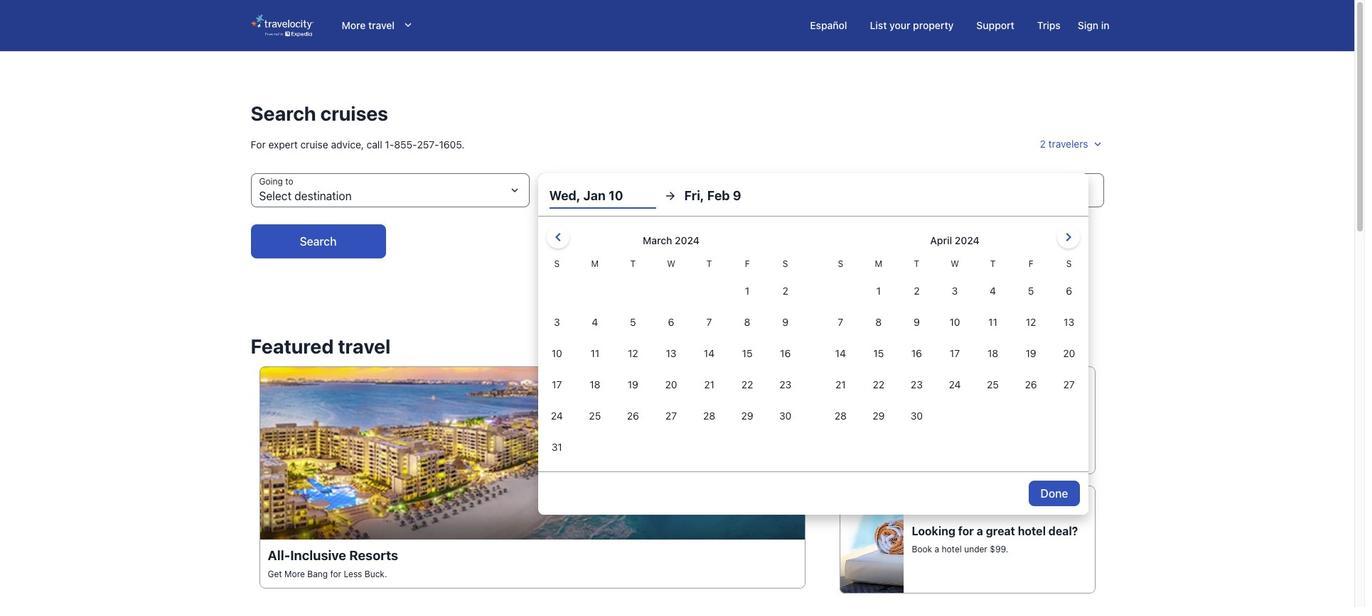 Task type: vqa. For each thing, say whether or not it's contained in the screenshot.
2 Travelers image
no



Task type: describe. For each thing, give the bounding box(es) containing it.
español
[[810, 19, 847, 31]]

4 t from the left
[[990, 259, 996, 269]]

property
[[913, 19, 954, 31]]

deal?
[[1049, 525, 1078, 538]]

search for search
[[300, 235, 337, 248]]

cruises
[[320, 102, 388, 125]]

2 travelers
[[1040, 138, 1088, 150]]

done
[[1041, 488, 1068, 501]]

3 t from the left
[[914, 259, 920, 269]]

april
[[930, 235, 952, 247]]

4 s from the left
[[1066, 259, 1072, 269]]

2
[[1040, 138, 1046, 150]]

more inside all-inclusive resorts get more bang for less buck.
[[284, 570, 305, 580]]

main content containing search cruises
[[0, 51, 1355, 608]]

march
[[643, 235, 672, 247]]

featured
[[251, 335, 334, 358]]

advice,
[[331, 139, 364, 151]]

inclusive
[[290, 548, 346, 564]]

under
[[964, 545, 988, 555]]

travelers
[[1048, 138, 1088, 150]]

travelocity logo image
[[251, 14, 313, 37]]

m for april 2024
[[875, 259, 882, 269]]

fri, feb 9
[[684, 188, 741, 203]]

feb
[[707, 188, 730, 203]]

travel for more travel
[[368, 19, 395, 31]]

wed, jan 10
[[549, 188, 623, 203]]

call
[[367, 139, 382, 151]]

1 vertical spatial hotel
[[942, 545, 962, 555]]

april 2024
[[930, 235, 980, 247]]

855-
[[394, 139, 417, 151]]

featured travel
[[251, 335, 391, 358]]

list
[[870, 19, 887, 31]]

jan 10
[[569, 190, 603, 203]]

search for search cruises
[[251, 102, 316, 125]]

9
[[733, 188, 741, 203]]

sign in button
[[1072, 13, 1115, 38]]

a inside the set sail on a whim find amazing deals on voyages to the bahamas, mexico and beyond.
[[971, 400, 978, 413]]

to
[[1039, 420, 1047, 430]]

voyages
[[1004, 420, 1037, 430]]

3 s from the left
[[838, 259, 843, 269]]

next month image
[[1060, 229, 1077, 246]]

looking
[[912, 525, 956, 538]]

sign
[[1078, 19, 1099, 31]]

resorts
[[349, 548, 398, 564]]

trips link
[[1026, 13, 1072, 38]]

bang
[[307, 570, 328, 580]]

get
[[268, 570, 282, 580]]

all-inclusive resorts get more bang for less buck.
[[268, 548, 401, 580]]

support
[[977, 19, 1015, 31]]

2 s from the left
[[783, 259, 788, 269]]

jan inside wed, jan 10 button
[[583, 188, 606, 203]]

expert
[[268, 139, 298, 151]]

trips
[[1037, 19, 1061, 31]]

for expert cruise advice, call 1-855-257-1605.
[[251, 139, 465, 151]]

for inside all-inclusive resorts get more bang for less buck.
[[330, 570, 341, 580]]

sign in
[[1078, 19, 1110, 31]]

2 t from the left
[[707, 259, 712, 269]]

0 horizontal spatial on
[[955, 400, 969, 413]]

in
[[1101, 19, 1110, 31]]

march 2024
[[643, 235, 700, 247]]



Task type: locate. For each thing, give the bounding box(es) containing it.
2024 right march
[[675, 235, 700, 247]]

1 horizontal spatial f
[[1029, 259, 1034, 269]]

257-
[[417, 139, 439, 151]]

for up "under"
[[958, 525, 974, 538]]

10 right wed,
[[591, 190, 603, 203]]

1 w from the left
[[667, 259, 675, 269]]

looking for a great hotel deal? book a hotel under $99.
[[912, 525, 1081, 555]]

a
[[971, 400, 978, 413], [977, 525, 983, 538], [935, 545, 939, 555]]

2 w from the left
[[951, 259, 959, 269]]

bahamas,
[[912, 431, 951, 442]]

1 horizontal spatial hotel
[[1018, 525, 1046, 538]]

2024
[[675, 235, 700, 247], [955, 235, 980, 247]]

1 horizontal spatial more
[[342, 19, 366, 31]]

1 vertical spatial for
[[330, 570, 341, 580]]

0 vertical spatial more
[[342, 19, 366, 31]]

2024 for march 2024
[[675, 235, 700, 247]]

m for march 2024
[[591, 259, 599, 269]]

1 horizontal spatial 2024
[[955, 235, 980, 247]]

less
[[344, 570, 362, 580]]

1 horizontal spatial 10
[[609, 188, 623, 203]]

1 vertical spatial travel
[[338, 335, 391, 358]]

cruise
[[300, 139, 328, 151]]

w down march 2024
[[667, 259, 675, 269]]

10 inside button
[[609, 188, 623, 203]]

1-
[[385, 139, 394, 151]]

0 horizontal spatial more
[[284, 570, 305, 580]]

set sail on a whim find amazing deals on voyages to the bahamas, mexico and beyond.
[[912, 400, 1063, 442]]

book
[[912, 545, 932, 555]]

f
[[745, 259, 750, 269], [1029, 259, 1034, 269]]

m
[[591, 259, 599, 269], [875, 259, 882, 269]]

set
[[912, 400, 930, 413]]

2 vertical spatial a
[[935, 545, 939, 555]]

for
[[958, 525, 974, 538], [330, 570, 341, 580]]

whim
[[980, 400, 1010, 413]]

the
[[1050, 420, 1063, 430]]

0 horizontal spatial 2024
[[675, 235, 700, 247]]

main content
[[0, 51, 1355, 608]]

hotel right great
[[1018, 525, 1046, 538]]

more inside "dropdown button"
[[342, 19, 366, 31]]

0 horizontal spatial f
[[745, 259, 750, 269]]

done button
[[1029, 481, 1080, 507]]

1 m from the left
[[591, 259, 599, 269]]

list your property
[[870, 19, 954, 31]]

2 m from the left
[[875, 259, 882, 269]]

fri,
[[684, 188, 704, 203]]

f for march 2024
[[745, 259, 750, 269]]

1 horizontal spatial on
[[991, 420, 1002, 430]]

all-
[[268, 548, 290, 564]]

10 inside button
[[591, 190, 603, 203]]

more travel button
[[330, 13, 426, 38]]

for inside looking for a great hotel deal? book a hotel under $99.
[[958, 525, 974, 538]]

w for march
[[667, 259, 675, 269]]

amazing
[[932, 420, 965, 430]]

search cruises
[[251, 102, 388, 125]]

1 2024 from the left
[[675, 235, 700, 247]]

0 horizontal spatial hotel
[[942, 545, 962, 555]]

wed, jan 10 button
[[549, 183, 656, 209]]

find
[[912, 420, 929, 430]]

1 s from the left
[[554, 259, 560, 269]]

f for april 2024
[[1029, 259, 1034, 269]]

for
[[251, 139, 266, 151]]

a up deals
[[971, 400, 978, 413]]

and
[[984, 431, 999, 442]]

w
[[667, 259, 675, 269], [951, 259, 959, 269]]

your
[[890, 19, 911, 31]]

buck.
[[365, 570, 387, 580]]

1 t from the left
[[630, 259, 636, 269]]

1 vertical spatial a
[[977, 525, 983, 538]]

travel
[[368, 19, 395, 31], [338, 335, 391, 358]]

2024 right april
[[955, 235, 980, 247]]

travel for featured travel
[[338, 335, 391, 358]]

2 travelers button
[[1040, 132, 1104, 158]]

wed,
[[549, 188, 580, 203]]

travel inside region
[[338, 335, 391, 358]]

1 horizontal spatial w
[[951, 259, 959, 269]]

hotel
[[1018, 525, 1046, 538], [942, 545, 962, 555]]

a right book
[[935, 545, 939, 555]]

list your property link
[[859, 13, 965, 38]]

0 horizontal spatial for
[[330, 570, 341, 580]]

1 horizontal spatial for
[[958, 525, 974, 538]]

search inside button
[[300, 235, 337, 248]]

support link
[[965, 13, 1026, 38]]

search button
[[251, 225, 386, 259]]

hotel left "under"
[[942, 545, 962, 555]]

10 right jan 10
[[609, 188, 623, 203]]

1 vertical spatial more
[[284, 570, 305, 580]]

fri, feb 9 button
[[684, 183, 791, 209]]

1 horizontal spatial m
[[875, 259, 882, 269]]

travel inside "dropdown button"
[[368, 19, 395, 31]]

mexico
[[953, 431, 982, 442]]

0 vertical spatial for
[[958, 525, 974, 538]]

1605.
[[439, 139, 465, 151]]

for left less
[[330, 570, 341, 580]]

10
[[609, 188, 623, 203], [591, 190, 603, 203]]

0 vertical spatial hotel
[[1018, 525, 1046, 538]]

on up and in the bottom right of the page
[[991, 420, 1002, 430]]

jan 10 button
[[538, 173, 817, 208]]

more travel
[[342, 19, 395, 31]]

0 vertical spatial search
[[251, 102, 316, 125]]

0 horizontal spatial m
[[591, 259, 599, 269]]

2024 for april 2024
[[955, 235, 980, 247]]

on
[[955, 400, 969, 413], [991, 420, 1002, 430]]

more
[[342, 19, 366, 31], [284, 570, 305, 580]]

sail
[[933, 400, 952, 413]]

search
[[251, 102, 316, 125], [300, 235, 337, 248]]

2 2024 from the left
[[955, 235, 980, 247]]

2 f from the left
[[1029, 259, 1034, 269]]

t
[[630, 259, 636, 269], [707, 259, 712, 269], [914, 259, 920, 269], [990, 259, 996, 269]]

on right the sail
[[955, 400, 969, 413]]

medium image
[[1091, 138, 1104, 151]]

1 f from the left
[[745, 259, 750, 269]]

0 vertical spatial a
[[971, 400, 978, 413]]

jan inside jan 10 button
[[569, 190, 588, 203]]

featured travel region
[[242, 327, 1112, 607]]

0 horizontal spatial w
[[667, 259, 675, 269]]

1 vertical spatial search
[[300, 235, 337, 248]]

deals
[[968, 420, 989, 430]]

previous month image
[[549, 229, 566, 246]]

0 horizontal spatial 10
[[591, 190, 603, 203]]

1 vertical spatial on
[[991, 420, 1002, 430]]

jan
[[583, 188, 606, 203], [569, 190, 588, 203]]

s
[[554, 259, 560, 269], [783, 259, 788, 269], [838, 259, 843, 269], [1066, 259, 1072, 269]]

beyond.
[[1002, 431, 1034, 442]]

$99.
[[990, 545, 1008, 555]]

w down the april 2024
[[951, 259, 959, 269]]

0 vertical spatial on
[[955, 400, 969, 413]]

0 vertical spatial travel
[[368, 19, 395, 31]]

español button
[[799, 13, 859, 38]]

great
[[986, 525, 1015, 538]]

w for april
[[951, 259, 959, 269]]

a up "under"
[[977, 525, 983, 538]]



